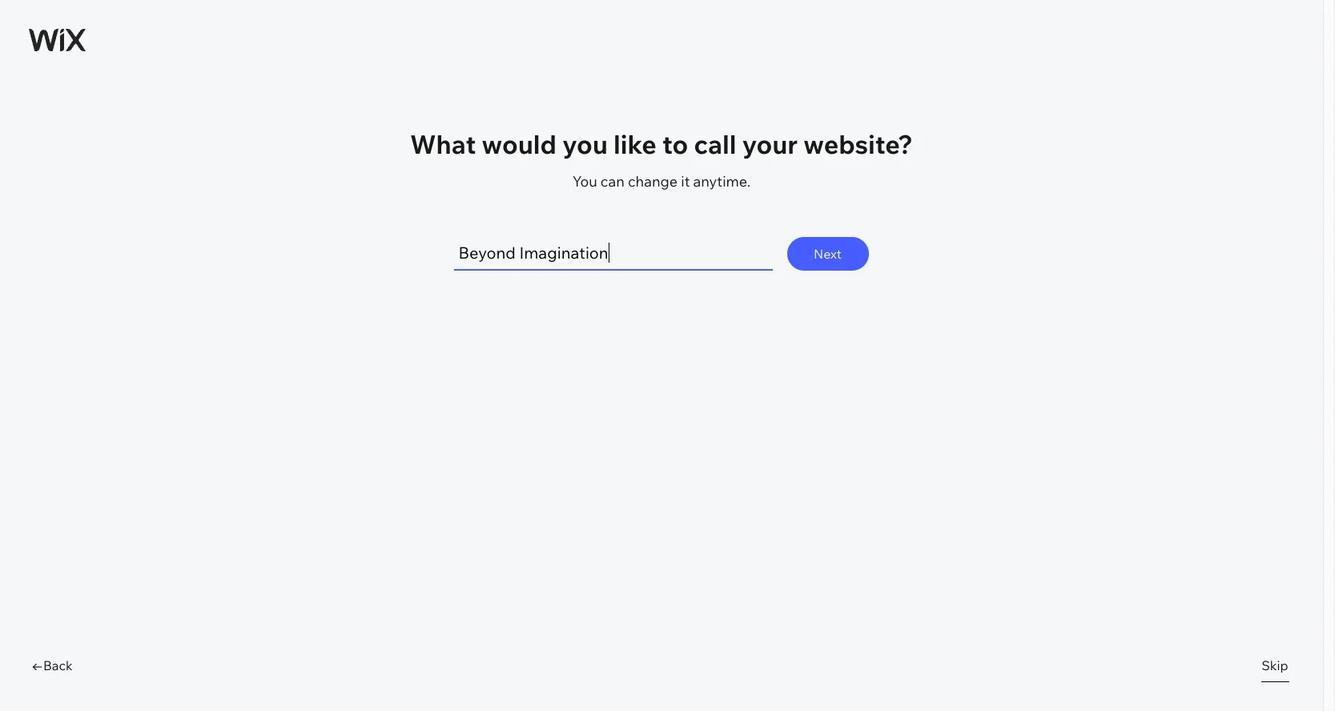 Task type: locate. For each thing, give the bounding box(es) containing it.
like
[[614, 128, 657, 160]]

what
[[410, 128, 476, 160]]

anytime.
[[693, 173, 751, 191]]

skip
[[1262, 657, 1288, 673]]

it
[[681, 173, 690, 191]]

next button
[[787, 237, 869, 271]]

you
[[562, 128, 608, 160]]

Enter your website name text field
[[454, 237, 772, 271]]

wix image
[[29, 29, 86, 51], [29, 29, 86, 51]]

what would you like to call your website?
[[410, 128, 913, 160]]

you can change it anytime.
[[572, 173, 751, 191]]

skip button
[[1262, 649, 1289, 682]]

can
[[601, 173, 625, 191]]



Task type: describe. For each thing, give the bounding box(es) containing it.
you
[[572, 173, 597, 191]]

←back
[[31, 657, 73, 673]]

website?
[[804, 128, 913, 160]]

change
[[628, 173, 678, 191]]

to
[[662, 128, 688, 160]]

would
[[482, 128, 557, 160]]

next
[[814, 246, 842, 262]]

←back button
[[19, 648, 147, 682]]

call
[[694, 128, 736, 160]]

your
[[742, 128, 798, 160]]



Task type: vqa. For each thing, say whether or not it's contained in the screenshot.
the albums,
no



